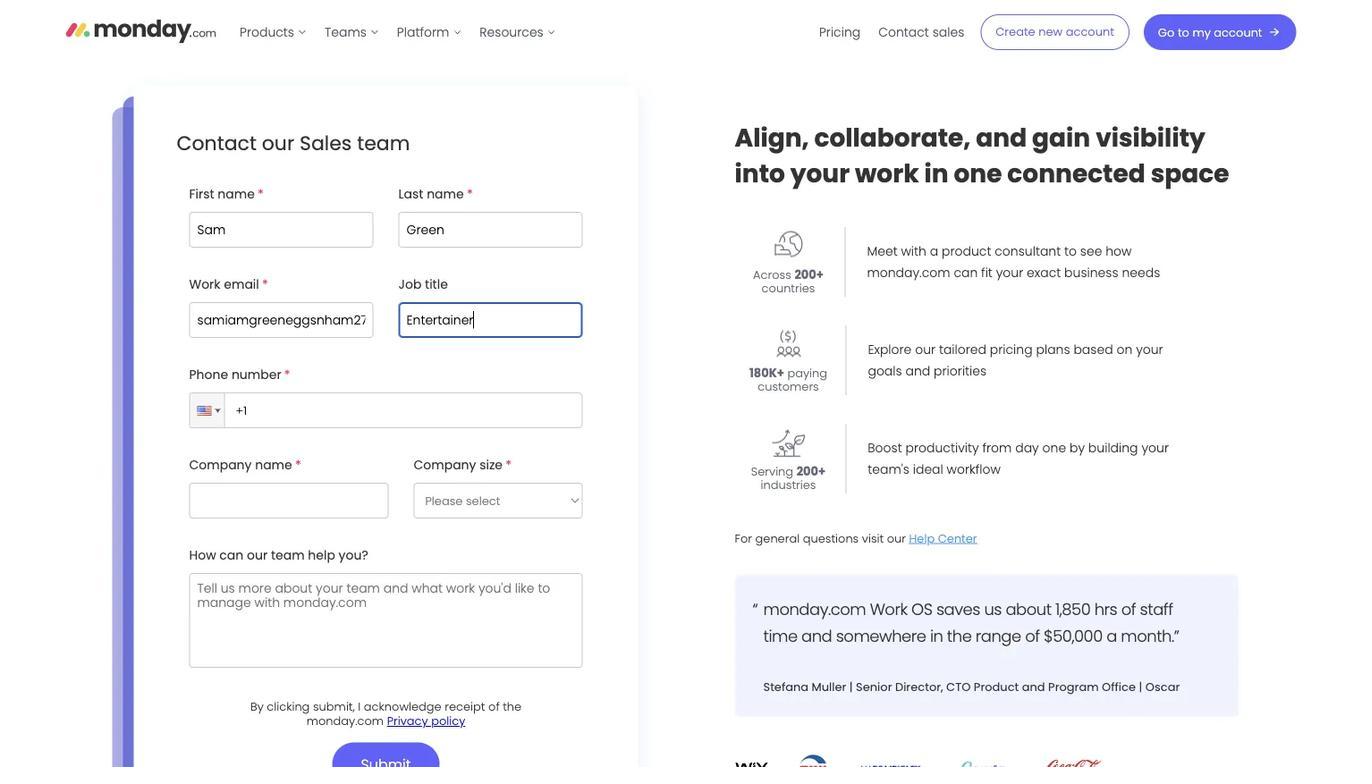 Task type: describe. For each thing, give the bounding box(es) containing it.
senior
[[856, 680, 893, 696]]

1 vertical spatial of
[[1026, 625, 1040, 648]]

across 200+ countries
[[754, 267, 824, 297]]

job title
[[399, 276, 448, 294]]

i
[[358, 699, 361, 716]]

and inside align, collaborate, and gain visibility into your work in one connected space
[[977, 120, 1027, 155]]

policy
[[432, 714, 466, 730]]

pricing
[[820, 23, 861, 41]]

resources
[[480, 23, 544, 41]]

your inside explore our tailored pricing plans based on your goals and priorities
[[1137, 341, 1164, 359]]

our right 'how'
[[247, 547, 268, 565]]

one inside align, collaborate, and gain visibility into your work in one connected space
[[954, 156, 1003, 191]]

collaborate,
[[815, 120, 971, 155]]

space
[[1151, 156, 1230, 191]]

team's
[[868, 461, 910, 478]]

Job title text field
[[399, 302, 583, 338]]

create
[[996, 24, 1036, 40]]

privacy policy
[[387, 714, 466, 730]]

the inside " monday.com work os saves us about 1,850 hrs of staff time and somewhere in the range of $50,000 a month."
[[948, 625, 972, 648]]

phone
[[189, 366, 228, 384]]

fit
[[982, 264, 993, 282]]

clicking
[[267, 699, 310, 716]]

company size
[[414, 457, 503, 474]]

day
[[1016, 440, 1040, 457]]

program
[[1049, 680, 1099, 696]]

create new account
[[996, 24, 1115, 40]]

name for company name
[[255, 457, 292, 474]]

our inside explore our tailored pricing plans based on your goals and priorities
[[916, 341, 936, 359]]

consultant
[[995, 243, 1061, 260]]

hrs
[[1095, 598, 1118, 621]]

serving 200+ industries
[[752, 464, 826, 494]]

industries icon image
[[772, 426, 805, 459]]

monday.com for by clicking submit, i acknowledge receipt of the monday.com
[[307, 714, 384, 730]]

200+ for monday.com
[[795, 267, 824, 283]]

go to my account button
[[1144, 14, 1297, 50]]

office
[[1103, 680, 1137, 696]]

tailored
[[940, 341, 987, 359]]

title
[[425, 276, 448, 294]]

products
[[240, 23, 294, 41]]

priorities
[[934, 363, 987, 380]]

boost
[[868, 440, 903, 457]]

mars wrigley image
[[859, 762, 924, 768]]

director,
[[896, 680, 944, 696]]

help
[[308, 547, 335, 565]]

industries
[[761, 478, 817, 494]]

goals
[[868, 363, 903, 380]]

1 (702) 123-4567 telephone field
[[221, 393, 583, 429]]

needs
[[1123, 264, 1161, 282]]

0 vertical spatial of
[[1122, 598, 1137, 621]]

size
[[480, 457, 503, 474]]

name for first name
[[218, 186, 255, 203]]

oscar
[[1146, 680, 1181, 696]]

gain
[[1033, 120, 1091, 155]]

stefana
[[764, 680, 809, 696]]

explore our tailored pricing plans based on your goals and priorities
[[868, 341, 1164, 380]]

align, collaborate, and gain visibility into your work in one connected space
[[735, 120, 1230, 191]]

paying customers
[[758, 366, 828, 395]]

countries icon image
[[772, 229, 805, 262]]

last name
[[399, 186, 464, 203]]

and right product
[[1023, 680, 1046, 696]]

by
[[250, 699, 264, 716]]

first
[[189, 186, 214, 203]]

How can our team help you? text field
[[189, 574, 583, 668]]

cto
[[947, 680, 971, 696]]

sales
[[300, 129, 352, 157]]

work email
[[189, 276, 259, 294]]

last
[[399, 186, 424, 203]]

of inside by clicking submit, i acknowledge receipt of the monday.com
[[489, 699, 500, 716]]

to inside button
[[1178, 24, 1190, 40]]

work
[[856, 156, 919, 191]]

" monday.com work os saves us about 1,850 hrs of staff time and somewhere in the range of $50,000 a month."
[[753, 598, 1180, 648]]

connected
[[1008, 156, 1146, 191]]

range
[[976, 625, 1022, 648]]

from
[[983, 440, 1012, 457]]

how
[[189, 547, 216, 565]]

0 horizontal spatial account
[[1066, 24, 1115, 40]]

building
[[1089, 440, 1139, 457]]

one inside boost productivity from day one by building your team's ideal workflow
[[1043, 440, 1067, 457]]

company for company name
[[189, 457, 252, 474]]

company name
[[189, 457, 292, 474]]

resources link
[[471, 18, 565, 47]]

phone number
[[189, 366, 282, 384]]

how can our team help you?
[[189, 547, 368, 565]]

countries
[[762, 281, 816, 297]]

new
[[1039, 24, 1063, 40]]

company for company size
[[414, 457, 476, 474]]

main element
[[231, 0, 1297, 64]]

productivity
[[906, 440, 980, 457]]

contact sales button
[[870, 18, 974, 47]]

1,850
[[1056, 598, 1091, 621]]

workflow
[[947, 461, 1001, 478]]

on
[[1117, 341, 1133, 359]]

submit,
[[313, 699, 355, 716]]

"
[[753, 598, 758, 621]]



Task type: vqa. For each thing, say whether or not it's contained in the screenshot.


Task type: locate. For each thing, give the bounding box(es) containing it.
monday.com for meet with a product consultant to see how monday.com can fit your exact business needs
[[868, 264, 951, 282]]

of right hrs
[[1122, 598, 1137, 621]]

0 horizontal spatial a
[[930, 243, 939, 260]]

account right my
[[1215, 24, 1263, 40]]

200+ inside the across 200+ countries
[[795, 267, 824, 283]]

1 vertical spatial can
[[220, 547, 244, 565]]

and left gain
[[977, 120, 1027, 155]]

contact inside button
[[879, 23, 930, 41]]

1 horizontal spatial monday.com
[[764, 598, 866, 621]]

os
[[912, 598, 933, 621]]

0 horizontal spatial |
[[850, 680, 853, 696]]

plans
[[1037, 341, 1071, 359]]

0 horizontal spatial the
[[503, 699, 522, 716]]

in down "os"
[[931, 625, 944, 648]]

the inside by clicking submit, i acknowledge receipt of the monday.com
[[503, 699, 522, 716]]

canva image
[[952, 762, 1017, 768]]

company down united states: + 1 icon
[[189, 457, 252, 474]]

see
[[1081, 243, 1103, 260]]

united states: + 1 image
[[215, 409, 221, 413]]

Last name text field
[[399, 212, 583, 248]]

contact our sales team
[[177, 129, 410, 157]]

0 vertical spatial team
[[357, 129, 410, 157]]

team
[[357, 129, 410, 157], [271, 547, 305, 565]]

0 vertical spatial one
[[954, 156, 1003, 191]]

number
[[232, 366, 282, 384]]

1 company from the left
[[189, 457, 252, 474]]

pricing
[[990, 341, 1033, 359]]

acknowledge
[[364, 699, 442, 716]]

| right "office"
[[1140, 680, 1143, 696]]

and right time
[[802, 625, 832, 648]]

0 vertical spatial work
[[189, 276, 221, 294]]

the down saves
[[948, 625, 972, 648]]

0 vertical spatial in
[[925, 156, 949, 191]]

200+ inside serving 200+ industries
[[797, 464, 826, 480]]

name for last name
[[427, 186, 464, 203]]

name right first
[[218, 186, 255, 203]]

account right new
[[1066, 24, 1115, 40]]

1 vertical spatial 200+
[[797, 464, 826, 480]]

0 vertical spatial the
[[948, 625, 972, 648]]

0 horizontal spatial company
[[189, 457, 252, 474]]

one left by
[[1043, 440, 1067, 457]]

0 vertical spatial 200+
[[795, 267, 824, 283]]

create new account button
[[981, 14, 1130, 50]]

list
[[231, 0, 565, 64], [811, 0, 974, 64]]

time
[[764, 625, 798, 648]]

1 vertical spatial to
[[1065, 243, 1077, 260]]

team left help
[[271, 547, 305, 565]]

1 horizontal spatial company
[[414, 457, 476, 474]]

0 horizontal spatial can
[[220, 547, 244, 565]]

somewhere
[[836, 625, 927, 648]]

questions
[[803, 531, 859, 547]]

exact
[[1027, 264, 1062, 282]]

visit
[[862, 531, 884, 547]]

1 horizontal spatial name
[[255, 457, 292, 474]]

2 vertical spatial monday.com
[[307, 714, 384, 730]]

for general questions visit our help center
[[735, 531, 978, 547]]

contact left sales
[[879, 23, 930, 41]]

company left size
[[414, 457, 476, 474]]

1 horizontal spatial list
[[811, 0, 974, 64]]

product
[[942, 243, 992, 260]]

name right last
[[427, 186, 464, 203]]

boost productivity from day one by building your team's ideal workflow
[[868, 440, 1170, 478]]

1 horizontal spatial work
[[870, 598, 908, 621]]

your right on
[[1137, 341, 1164, 359]]

1 horizontal spatial team
[[357, 129, 410, 157]]

you?
[[339, 547, 368, 565]]

0 vertical spatial a
[[930, 243, 939, 260]]

your inside boost productivity from day one by building your team's ideal workflow
[[1142, 440, 1170, 457]]

platform link
[[388, 18, 471, 47]]

monday.com inside by clicking submit, i acknowledge receipt of the monday.com
[[307, 714, 384, 730]]

and
[[977, 120, 1027, 155], [906, 363, 931, 380], [802, 625, 832, 648], [1023, 680, 1046, 696]]

your right fit
[[997, 264, 1024, 282]]

1 horizontal spatial account
[[1215, 24, 1263, 40]]

my
[[1193, 24, 1211, 40]]

to
[[1178, 24, 1190, 40], [1065, 243, 1077, 260]]

1 vertical spatial work
[[870, 598, 908, 621]]

business
[[1065, 264, 1119, 282]]

2 list from the left
[[811, 0, 974, 64]]

1 vertical spatial one
[[1043, 440, 1067, 457]]

across
[[754, 267, 792, 283]]

a
[[930, 243, 939, 260], [1107, 625, 1118, 648]]

0 vertical spatial to
[[1178, 24, 1190, 40]]

your inside align, collaborate, and gain visibility into your work in one connected space
[[791, 156, 850, 191]]

and inside " monday.com work os saves us about 1,850 hrs of staff time and somewhere in the range of $50,000 a month."
[[802, 625, 832, 648]]

visibility
[[1096, 120, 1206, 155]]

name
[[218, 186, 255, 203], [427, 186, 464, 203], [255, 457, 292, 474]]

1 horizontal spatial contact
[[879, 23, 930, 41]]

of right 'receipt' on the left bottom
[[489, 699, 500, 716]]

0 vertical spatial monday.com
[[868, 264, 951, 282]]

products link
[[231, 18, 316, 47]]

product
[[974, 680, 1020, 696]]

customers icon image
[[772, 327, 805, 360]]

your
[[791, 156, 850, 191], [997, 264, 1024, 282], [1137, 341, 1164, 359], [1142, 440, 1170, 457]]

0 horizontal spatial work
[[189, 276, 221, 294]]

$50,000
[[1044, 625, 1103, 648]]

ideal
[[913, 461, 944, 478]]

us
[[985, 598, 1002, 621]]

team for our
[[271, 547, 305, 565]]

the
[[948, 625, 972, 648], [503, 699, 522, 716]]

a inside " monday.com work os saves us about 1,850 hrs of staff time and somewhere in the range of $50,000 a month."
[[1107, 625, 1118, 648]]

1 horizontal spatial of
[[1026, 625, 1040, 648]]

2 horizontal spatial of
[[1122, 598, 1137, 621]]

a inside meet with a product consultant to see how monday.com can fit your exact business needs
[[930, 243, 939, 260]]

platform
[[397, 23, 450, 41]]

first name
[[189, 186, 255, 203]]

and right goals
[[906, 363, 931, 380]]

200+ down countries icon
[[795, 267, 824, 283]]

contact for contact sales
[[879, 23, 930, 41]]

one up product at the right top of page
[[954, 156, 1003, 191]]

of down about
[[1026, 625, 1040, 648]]

0 horizontal spatial name
[[218, 186, 255, 203]]

work
[[189, 276, 221, 294], [870, 598, 908, 621]]

0 horizontal spatial one
[[954, 156, 1003, 191]]

2 horizontal spatial monday.com
[[868, 264, 951, 282]]

1 vertical spatial the
[[503, 699, 522, 716]]

1 horizontal spatial a
[[1107, 625, 1118, 648]]

by
[[1070, 440, 1086, 457]]

2 horizontal spatial name
[[427, 186, 464, 203]]

teams link
[[316, 18, 388, 47]]

1 vertical spatial team
[[271, 547, 305, 565]]

muller
[[812, 680, 847, 696]]

coca cola image
[[1045, 754, 1102, 768]]

your down align, at the top of page
[[791, 156, 850, 191]]

serving
[[752, 464, 794, 480]]

1 list from the left
[[231, 0, 565, 64]]

0 horizontal spatial list
[[231, 0, 565, 64]]

your right building
[[1142, 440, 1170, 457]]

0 horizontal spatial monday.com
[[307, 714, 384, 730]]

1 vertical spatial contact
[[177, 129, 257, 157]]

| right muller
[[850, 680, 853, 696]]

2 | from the left
[[1140, 680, 1143, 696]]

contact up first name
[[177, 129, 257, 157]]

0 horizontal spatial team
[[271, 547, 305, 565]]

privacy
[[387, 714, 428, 730]]

can right 'how'
[[220, 547, 244, 565]]

work up somewhere
[[870, 598, 908, 621]]

can left fit
[[954, 264, 978, 282]]

in inside " monday.com work os saves us about 1,850 hrs of staff time and somewhere in the range of $50,000 a month."
[[931, 625, 944, 648]]

a down hrs
[[1107, 625, 1118, 648]]

list containing pricing
[[811, 0, 974, 64]]

contact for contact our sales team
[[177, 129, 257, 157]]

with
[[902, 243, 927, 260]]

meet with a product consultant to see how monday.com can fit your exact business needs
[[868, 243, 1161, 282]]

paying
[[788, 366, 828, 382]]

180k+
[[750, 366, 785, 382]]

teams
[[325, 23, 367, 41]]

team for sales
[[357, 129, 410, 157]]

200+ down industries icon
[[797, 464, 826, 480]]

customers
[[758, 379, 819, 395]]

1 horizontal spatial to
[[1178, 24, 1190, 40]]

list containing products
[[231, 0, 565, 64]]

200+
[[795, 267, 824, 283], [797, 464, 826, 480]]

1 vertical spatial monday.com
[[764, 598, 866, 621]]

email
[[224, 276, 259, 294]]

work inside " monday.com work os saves us about 1,850 hrs of staff time and somewhere in the range of $50,000 a month."
[[870, 598, 908, 621]]

monday.com inside meet with a product consultant to see how monday.com can fit your exact business needs
[[868, 264, 951, 282]]

job
[[399, 276, 422, 294]]

receipt
[[445, 699, 485, 716]]

1 horizontal spatial can
[[954, 264, 978, 282]]

0 vertical spatial contact
[[879, 23, 930, 41]]

2 vertical spatial of
[[489, 699, 500, 716]]

monday.com
[[868, 264, 951, 282], [764, 598, 866, 621], [307, 714, 384, 730]]

200+ for team's
[[797, 464, 826, 480]]

team right sales
[[357, 129, 410, 157]]

our right visit at the right
[[887, 531, 907, 547]]

into
[[735, 156, 786, 191]]

explore
[[868, 341, 912, 359]]

to inside meet with a product consultant to see how monday.com can fit your exact business needs
[[1065, 243, 1077, 260]]

monday.com inside " monday.com work os saves us about 1,850 hrs of staff time and somewhere in the range of $50,000 a month."
[[764, 598, 866, 621]]

Company name text field
[[189, 483, 389, 519]]

1 horizontal spatial |
[[1140, 680, 1143, 696]]

Work email email field
[[189, 302, 374, 338]]

wix image
[[735, 754, 769, 768]]

1 horizontal spatial one
[[1043, 440, 1067, 457]]

a right the with
[[930, 243, 939, 260]]

1 horizontal spatial the
[[948, 625, 972, 648]]

help
[[910, 531, 935, 547]]

meet
[[868, 243, 898, 260]]

to right "go"
[[1178, 24, 1190, 40]]

monday.com logo image
[[66, 12, 217, 49]]

0 horizontal spatial of
[[489, 699, 500, 716]]

month."
[[1122, 625, 1180, 648]]

for
[[735, 531, 753, 547]]

and inside explore our tailored pricing plans based on your goals and priorities
[[906, 363, 931, 380]]

in
[[925, 156, 949, 191], [931, 625, 944, 648]]

1 vertical spatial a
[[1107, 625, 1118, 648]]

1 vertical spatial in
[[931, 625, 944, 648]]

pricing link
[[811, 18, 870, 47]]

in inside align, collaborate, and gain visibility into your work in one connected space
[[925, 156, 949, 191]]

our left sales
[[262, 129, 295, 157]]

oxy image
[[798, 754, 830, 768]]

general
[[756, 531, 800, 547]]

of
[[1122, 598, 1137, 621], [1026, 625, 1040, 648], [489, 699, 500, 716]]

our right explore
[[916, 341, 936, 359]]

2 company from the left
[[414, 457, 476, 474]]

about
[[1006, 598, 1052, 621]]

your inside meet with a product consultant to see how monday.com can fit your exact business needs
[[997, 264, 1024, 282]]

0 vertical spatial can
[[954, 264, 978, 282]]

sales
[[933, 23, 965, 41]]

work left email
[[189, 276, 221, 294]]

contact
[[879, 23, 930, 41], [177, 129, 257, 157]]

name up company name 'text box'
[[255, 457, 292, 474]]

0 horizontal spatial contact
[[177, 129, 257, 157]]

staff
[[1141, 598, 1174, 621]]

First name text field
[[189, 212, 374, 248]]

to left see
[[1065, 243, 1077, 260]]

0 horizontal spatial to
[[1065, 243, 1077, 260]]

can inside meet with a product consultant to see how monday.com can fit your exact business needs
[[954, 264, 978, 282]]

the right 'receipt' on the left bottom
[[503, 699, 522, 716]]

1 | from the left
[[850, 680, 853, 696]]

in right work
[[925, 156, 949, 191]]

stefana muller | senior director, cto product and program office | oscar
[[764, 680, 1181, 696]]



